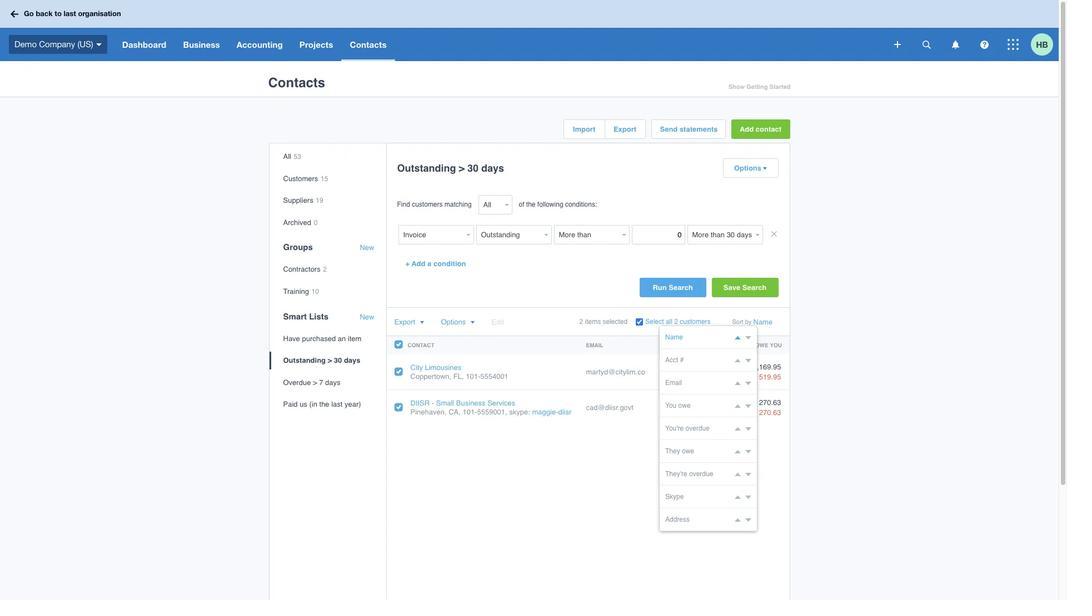 Task type: locate. For each thing, give the bounding box(es) containing it.
business inside diisr - small business services pinehaven, ca, 101-5559001, skype: maggie-diisr
[[456, 399, 486, 408]]

search for run search
[[669, 283, 693, 292]]

options for email
[[441, 318, 466, 326]]

statements
[[680, 125, 718, 133]]

0 vertical spatial contacts
[[350, 39, 387, 49]]

days down item in the bottom of the page
[[344, 356, 360, 365]]

1 search from the left
[[669, 283, 693, 292]]

519.95
[[759, 373, 781, 381]]

1 horizontal spatial >
[[328, 356, 332, 365]]

0 horizontal spatial days
[[325, 378, 340, 387]]

270.63 270.63
[[759, 398, 781, 417]]

2 new from the top
[[360, 313, 374, 321]]

condition
[[434, 260, 466, 268]]

0 vertical spatial export
[[614, 125, 636, 133]]

0 horizontal spatial search
[[669, 283, 693, 292]]

0 vertical spatial add
[[740, 125, 754, 133]]

overdue right they're
[[689, 470, 713, 478]]

all
[[666, 318, 673, 326]]

search inside button
[[742, 283, 767, 292]]

-
[[432, 399, 434, 408]]

outstanding up find customers matching
[[397, 162, 456, 174]]

101-
[[466, 372, 480, 381], [463, 408, 477, 416]]

1 horizontal spatial export button
[[605, 120, 645, 138]]

0 horizontal spatial 30
[[334, 356, 342, 365]]

options button down add contact button
[[723, 159, 778, 177]]

suppliers
[[283, 196, 313, 205]]

2 vertical spatial >
[[313, 378, 317, 387]]

el image up "contact" at the left
[[420, 321, 424, 325]]

0 horizontal spatial export button
[[394, 318, 424, 326]]

owe right you
[[678, 402, 691, 410]]

2 left items
[[579, 318, 583, 326]]

of
[[519, 201, 524, 208]]

show
[[728, 83, 745, 91]]

us
[[300, 400, 307, 409]]

export button right import button
[[605, 120, 645, 138]]

1 vertical spatial outstanding > 30 days
[[283, 356, 360, 365]]

0 vertical spatial 30
[[467, 162, 479, 174]]

outstanding up overdue > 7 days
[[283, 356, 326, 365]]

1 horizontal spatial business
[[456, 399, 486, 408]]

0 horizontal spatial svg image
[[11, 10, 18, 18]]

> up matching
[[459, 162, 465, 174]]

0 vertical spatial name
[[753, 318, 773, 326]]

el image
[[763, 167, 767, 171]]

options button for of the following conditions:
[[723, 159, 778, 177]]

1 horizontal spatial svg image
[[922, 40, 931, 49]]

accounting
[[237, 39, 283, 49]]

owe left them
[[700, 342, 713, 349]]

search right save
[[742, 283, 767, 292]]

the
[[526, 201, 536, 208], [319, 400, 329, 409]]

paid
[[283, 400, 298, 409]]

2 horizontal spatial >
[[459, 162, 465, 174]]

19
[[316, 197, 323, 205]]

1 horizontal spatial outstanding
[[397, 162, 456, 174]]

1 you from the left
[[686, 342, 698, 349]]

1 horizontal spatial days
[[344, 356, 360, 365]]

add inside + add a condition 'button'
[[412, 260, 425, 268]]

find customers matching
[[397, 201, 472, 208]]

0 vertical spatial business
[[183, 39, 220, 49]]

None text field
[[398, 225, 464, 245], [632, 225, 685, 245], [687, 225, 753, 245], [398, 225, 464, 245], [632, 225, 685, 245], [687, 225, 753, 245]]

0 vertical spatial 101-
[[466, 372, 480, 381]]

> left 7
[[313, 378, 317, 387]]

1 vertical spatial new
[[360, 313, 374, 321]]

add contact
[[740, 125, 782, 133]]

1 vertical spatial options button
[[441, 318, 475, 326]]

owe for they owe
[[682, 447, 694, 455]]

0 vertical spatial the
[[526, 201, 536, 208]]

0 vertical spatial days
[[481, 162, 504, 174]]

1 vertical spatial 270.63
[[759, 409, 781, 417]]

overdue
[[686, 425, 710, 432], [689, 470, 713, 478]]

0 vertical spatial new link
[[360, 244, 374, 252]]

diisr
[[558, 408, 572, 416]]

0 vertical spatial 270.63
[[759, 398, 781, 407]]

small
[[436, 399, 454, 408]]

0 horizontal spatial owe
[[700, 342, 713, 349]]

0 vertical spatial options button
[[723, 159, 778, 177]]

1 vertical spatial overdue
[[689, 470, 713, 478]]

0 horizontal spatial el image
[[420, 321, 424, 325]]

1 horizontal spatial owe
[[755, 342, 769, 349]]

projects button
[[291, 28, 342, 61]]

you up "1,169.95"
[[770, 342, 782, 349]]

30 down an
[[334, 356, 342, 365]]

last left year)
[[331, 400, 343, 409]]

1 horizontal spatial search
[[742, 283, 767, 292]]

1 vertical spatial add
[[412, 260, 425, 268]]

2 right all
[[674, 318, 678, 326]]

services
[[488, 399, 515, 408]]

2 el image from the left
[[470, 321, 475, 325]]

you down select all 2 customers
[[686, 342, 698, 349]]

None text field
[[554, 225, 619, 245]]

1 vertical spatial 30
[[334, 356, 342, 365]]

7
[[319, 378, 323, 387]]

1 horizontal spatial options
[[734, 164, 762, 172]]

you're
[[665, 425, 684, 432]]

lists
[[309, 312, 329, 321]]

acct #
[[665, 356, 684, 364]]

save
[[724, 283, 740, 292]]

1 vertical spatial business
[[456, 399, 486, 408]]

1 vertical spatial days
[[344, 356, 360, 365]]

search right run
[[669, 283, 693, 292]]

0 vertical spatial owe
[[678, 402, 691, 410]]

owe for they
[[755, 342, 769, 349]]

contact
[[408, 342, 434, 349]]

you're overdue
[[665, 425, 710, 432]]

0 horizontal spatial you
[[686, 342, 698, 349]]

1 vertical spatial the
[[319, 400, 329, 409]]

2 horizontal spatial days
[[481, 162, 504, 174]]

0 horizontal spatial export
[[394, 318, 415, 326]]

0 horizontal spatial add
[[412, 260, 425, 268]]

add right +
[[412, 260, 425, 268]]

0 horizontal spatial 2
[[323, 266, 327, 274]]

0 horizontal spatial last
[[64, 9, 76, 18]]

send statements button
[[652, 120, 725, 138]]

0 horizontal spatial contacts
[[268, 75, 325, 91]]

they owe
[[665, 447, 694, 455]]

show getting started link
[[728, 81, 791, 93]]

to
[[55, 9, 62, 18]]

run search
[[653, 283, 693, 292]]

export inside export button
[[614, 125, 636, 133]]

1 horizontal spatial name
[[753, 318, 773, 326]]

owe right they
[[682, 447, 694, 455]]

0 vertical spatial options
[[734, 164, 762, 172]]

customers right all
[[680, 318, 711, 326]]

0 horizontal spatial outstanding > 30 days
[[283, 356, 360, 365]]

svg image
[[952, 40, 959, 49], [980, 40, 989, 49], [894, 41, 901, 48], [96, 43, 102, 46]]

banner containing hb
[[0, 0, 1059, 61]]

export right import button
[[614, 125, 636, 133]]

>
[[459, 162, 465, 174], [328, 356, 332, 365], [313, 378, 317, 387]]

fl,
[[453, 372, 464, 381]]

city limousines link
[[410, 364, 461, 372]]

they're overdue
[[665, 470, 713, 478]]

2 new link from the top
[[360, 313, 374, 321]]

coppertown,
[[410, 372, 451, 381]]

navigation
[[114, 28, 887, 61]]

2 owe from the left
[[755, 342, 769, 349]]

30 up matching
[[467, 162, 479, 174]]

overdue right "you're"
[[686, 425, 710, 432]]

name right by
[[753, 318, 773, 326]]

el image left the edit in the left bottom of the page
[[470, 321, 475, 325]]

contacts down projects dropdown button in the left of the page
[[268, 75, 325, 91]]

(in
[[309, 400, 317, 409]]

go back to last organisation
[[24, 9, 121, 18]]

save search
[[724, 283, 767, 292]]

1 owe from the left
[[700, 342, 713, 349]]

0 horizontal spatial outstanding
[[283, 356, 326, 365]]

add left contact at the right top
[[740, 125, 754, 133]]

1 horizontal spatial export
[[614, 125, 636, 133]]

2 you from the left
[[770, 342, 782, 349]]

diisr - small business services pinehaven, ca, 101-5559001, skype: maggie-diisr
[[410, 399, 572, 416]]

outstanding > 30 days
[[397, 162, 504, 174], [283, 356, 360, 365]]

export up "contact" at the left
[[394, 318, 415, 326]]

el image
[[420, 321, 424, 325], [470, 321, 475, 325]]

options button left the edit in the left bottom of the page
[[441, 318, 475, 326]]

save search button
[[712, 278, 778, 297]]

0 horizontal spatial options
[[441, 318, 466, 326]]

by
[[745, 318, 752, 326]]

options left edit button
[[441, 318, 466, 326]]

add
[[740, 125, 754, 133], [412, 260, 425, 268]]

1 vertical spatial 101-
[[463, 408, 477, 416]]

101- down diisr - small business services link
[[463, 408, 477, 416]]

search inside 'button'
[[669, 283, 693, 292]]

svg image inside demo company (us) popup button
[[96, 43, 102, 46]]

have
[[283, 334, 300, 343]]

following
[[537, 201, 563, 208]]

2 search from the left
[[742, 283, 767, 292]]

1 horizontal spatial the
[[526, 201, 536, 208]]

owe right they
[[755, 342, 769, 349]]

0 horizontal spatial options button
[[441, 318, 475, 326]]

days right 7
[[325, 378, 340, 387]]

Outstanding text field
[[476, 225, 542, 245]]

All text field
[[478, 195, 502, 215]]

days
[[481, 162, 504, 174], [344, 356, 360, 365], [325, 378, 340, 387]]

1 horizontal spatial customers
[[680, 318, 711, 326]]

1 horizontal spatial 2
[[579, 318, 583, 326]]

1 vertical spatial outstanding
[[283, 356, 326, 365]]

the right (in on the bottom left of page
[[319, 400, 329, 409]]

0 horizontal spatial >
[[313, 378, 317, 387]]

1 el image from the left
[[420, 321, 424, 325]]

the right the of
[[526, 201, 536, 208]]

overdue for they're overdue
[[689, 470, 713, 478]]

customers right find
[[412, 201, 443, 208]]

1 horizontal spatial last
[[331, 400, 343, 409]]

contacts right projects dropdown button in the left of the page
[[350, 39, 387, 49]]

0 vertical spatial overdue
[[686, 425, 710, 432]]

1 new link from the top
[[360, 244, 374, 252]]

1 horizontal spatial el image
[[470, 321, 475, 325]]

import button
[[564, 120, 604, 138]]

last right to
[[64, 9, 76, 18]]

days up "all" text box on the left top of the page
[[481, 162, 504, 174]]

new link
[[360, 244, 374, 252], [360, 313, 374, 321]]

1 horizontal spatial contacts
[[350, 39, 387, 49]]

dashboard
[[122, 39, 166, 49]]

el image for export
[[420, 321, 424, 325]]

banner
[[0, 0, 1059, 61]]

city
[[410, 364, 423, 372]]

0 horizontal spatial name
[[665, 333, 683, 341]]

of the following conditions:
[[519, 201, 597, 208]]

customers
[[283, 174, 318, 183]]

limousines
[[425, 364, 461, 372]]

#
[[680, 356, 684, 364]]

0 vertical spatial last
[[64, 9, 76, 18]]

item
[[348, 334, 362, 343]]

1 vertical spatial new link
[[360, 313, 374, 321]]

1 horizontal spatial add
[[740, 125, 754, 133]]

they
[[739, 342, 754, 349]]

0 horizontal spatial business
[[183, 39, 220, 49]]

> down 'have purchased an item'
[[328, 356, 332, 365]]

new
[[360, 244, 374, 252], [360, 313, 374, 321]]

show getting started
[[728, 83, 791, 91]]

1 horizontal spatial options button
[[723, 159, 778, 177]]

101- inside city limousines coppertown, fl, 101-5554001
[[466, 372, 480, 381]]

last inside the go back to last organisation link
[[64, 9, 76, 18]]

options button
[[723, 159, 778, 177], [441, 318, 475, 326]]

outstanding > 30 days up matching
[[397, 162, 504, 174]]

send statements
[[660, 125, 718, 133]]

you
[[686, 342, 698, 349], [770, 342, 782, 349]]

0 horizontal spatial the
[[319, 400, 329, 409]]

ca,
[[449, 408, 461, 416]]

101- right the fl,
[[466, 372, 480, 381]]

they owe you
[[739, 342, 782, 349]]

run
[[653, 283, 667, 292]]

1 vertical spatial owe
[[682, 447, 694, 455]]

0 vertical spatial customers
[[412, 201, 443, 208]]

+ add a condition button
[[397, 254, 474, 273]]

1 new from the top
[[360, 244, 374, 252]]

matching
[[445, 201, 472, 208]]

0 vertical spatial new
[[360, 244, 374, 252]]

30
[[467, 162, 479, 174], [334, 356, 342, 365]]

svg image
[[11, 10, 18, 18], [1008, 39, 1019, 50], [922, 40, 931, 49]]

send
[[660, 125, 678, 133]]

options
[[734, 164, 762, 172], [441, 318, 466, 326]]

name down select all 2 customers
[[665, 333, 683, 341]]

1 vertical spatial last
[[331, 400, 343, 409]]

business
[[183, 39, 220, 49], [456, 399, 486, 408]]

email
[[586, 342, 603, 349]]

add inside add contact button
[[740, 125, 754, 133]]

el image for options
[[470, 321, 475, 325]]

None checkbox
[[636, 319, 643, 326]]

1 vertical spatial name
[[665, 333, 683, 341]]

options left el image
[[734, 164, 762, 172]]

export button up "contact" at the left
[[394, 318, 424, 326]]

options for of the following conditions:
[[734, 164, 762, 172]]

1 vertical spatial options
[[441, 318, 466, 326]]

1 vertical spatial export
[[394, 318, 415, 326]]

2 right contractors
[[323, 266, 327, 274]]

search
[[669, 283, 693, 292], [742, 283, 767, 292]]

1 horizontal spatial you
[[770, 342, 782, 349]]

0 vertical spatial outstanding > 30 days
[[397, 162, 504, 174]]

skype:
[[509, 408, 530, 416]]

outstanding > 30 days down 'have purchased an item'
[[283, 356, 360, 365]]

export
[[614, 125, 636, 133], [394, 318, 415, 326]]

maggie-diisr link
[[532, 408, 572, 416]]

export button
[[605, 120, 645, 138], [394, 318, 424, 326]]

270.63
[[759, 398, 781, 407], [759, 409, 781, 417]]

(us)
[[77, 39, 93, 49]]

1 horizontal spatial 30
[[467, 162, 479, 174]]



Task type: describe. For each thing, give the bounding box(es) containing it.
new link for smart lists
[[360, 313, 374, 321]]

conditions:
[[565, 201, 597, 208]]

0
[[314, 219, 318, 227]]

owe for you owe
[[678, 402, 691, 410]]

1 vertical spatial export button
[[394, 318, 424, 326]]

maggie-
[[532, 408, 558, 416]]

getting
[[746, 83, 768, 91]]

select all 2 customers
[[645, 318, 711, 326]]

1,169.95
[[753, 363, 781, 371]]

2 inside contractors 2
[[323, 266, 327, 274]]

purchased
[[302, 334, 336, 343]]

new for groups
[[360, 244, 374, 252]]

options button for email
[[441, 318, 475, 326]]

archived 0
[[283, 218, 318, 227]]

15
[[321, 175, 328, 183]]

customers 15
[[283, 174, 328, 183]]

—
[[707, 368, 715, 376]]

export for the bottom export button
[[394, 318, 415, 326]]

dashboard link
[[114, 28, 175, 61]]

2 horizontal spatial 2
[[674, 318, 678, 326]]

year)
[[345, 400, 361, 409]]

1,169.95 519.95
[[753, 363, 781, 381]]

contacts inside popup button
[[350, 39, 387, 49]]

overdue > 7 days
[[283, 378, 340, 387]]

all
[[283, 152, 291, 161]]

smart lists
[[283, 312, 329, 321]]

1 270.63 from the top
[[759, 398, 781, 407]]

business button
[[175, 28, 228, 61]]

sort by name
[[732, 318, 773, 326]]

go
[[24, 9, 34, 18]]

export for the top export button
[[614, 125, 636, 133]]

all 53
[[283, 152, 301, 161]]

overdue
[[283, 378, 311, 387]]

0 horizontal spatial customers
[[412, 201, 443, 208]]

accounting button
[[228, 28, 291, 61]]

101- inside diisr - small business services pinehaven, ca, 101-5559001, skype: maggie-diisr
[[463, 408, 477, 416]]

selected
[[603, 318, 628, 326]]

paid us (in the last year)
[[283, 400, 361, 409]]

you owe them
[[686, 342, 730, 349]]

53
[[294, 153, 301, 161]]

demo company (us) button
[[0, 28, 114, 61]]

new link for groups
[[360, 244, 374, 252]]

0 vertical spatial export button
[[605, 120, 645, 138]]

company
[[39, 39, 75, 49]]

pinehaven,
[[410, 408, 447, 416]]

started
[[770, 83, 791, 91]]

owe for you
[[700, 342, 713, 349]]

hb button
[[1031, 28, 1059, 61]]

diisr - small business services link
[[410, 399, 515, 408]]

demo company (us)
[[14, 39, 93, 49]]

have purchased an item
[[283, 334, 362, 343]]

training 10
[[283, 287, 319, 296]]

a
[[427, 260, 432, 268]]

demo
[[14, 39, 37, 49]]

0 vertical spatial >
[[459, 162, 465, 174]]

1 vertical spatial customers
[[680, 318, 711, 326]]

they're
[[665, 470, 687, 478]]

contact
[[756, 125, 782, 133]]

5559001,
[[477, 408, 507, 416]]

email
[[665, 379, 682, 387]]

contractors
[[283, 265, 321, 274]]

overdue for you're overdue
[[686, 425, 710, 432]]

name button
[[753, 318, 773, 326]]

1 vertical spatial contacts
[[268, 75, 325, 91]]

address
[[665, 516, 690, 524]]

1 horizontal spatial outstanding > 30 days
[[397, 162, 504, 174]]

projects
[[299, 39, 333, 49]]

search for save search
[[742, 283, 767, 292]]

add contact button
[[731, 120, 790, 139]]

import
[[573, 125, 595, 133]]

acct
[[665, 356, 678, 364]]

2 horizontal spatial svg image
[[1008, 39, 1019, 50]]

10
[[312, 288, 319, 296]]

business inside popup button
[[183, 39, 220, 49]]

they
[[665, 447, 680, 455]]

suppliers 19
[[283, 196, 323, 205]]

sort
[[732, 318, 744, 326]]

martyd@citylim.co
[[586, 368, 645, 376]]

1 vertical spatial >
[[328, 356, 332, 365]]

new for smart lists
[[360, 313, 374, 321]]

diisr
[[410, 399, 430, 408]]

edit button
[[492, 318, 504, 326]]

city limousines coppertown, fl, 101-5554001
[[410, 364, 509, 381]]

edit
[[492, 318, 504, 326]]

+
[[405, 260, 410, 268]]

skype
[[665, 493, 684, 501]]

navigation containing dashboard
[[114, 28, 887, 61]]

run search button
[[639, 278, 706, 297]]

an
[[338, 334, 346, 343]]

2 270.63 from the top
[[759, 409, 781, 417]]

contractors 2
[[283, 265, 327, 274]]

items
[[585, 318, 601, 326]]

0 vertical spatial outstanding
[[397, 162, 456, 174]]

2 vertical spatial days
[[325, 378, 340, 387]]

find
[[397, 201, 410, 208]]

2 items selected
[[579, 318, 628, 326]]

you owe
[[665, 402, 691, 410]]

contacts button
[[342, 28, 395, 61]]

svg image inside the go back to last organisation link
[[11, 10, 18, 18]]



Task type: vqa. For each thing, say whether or not it's contained in the screenshot.
Name to the right
yes



